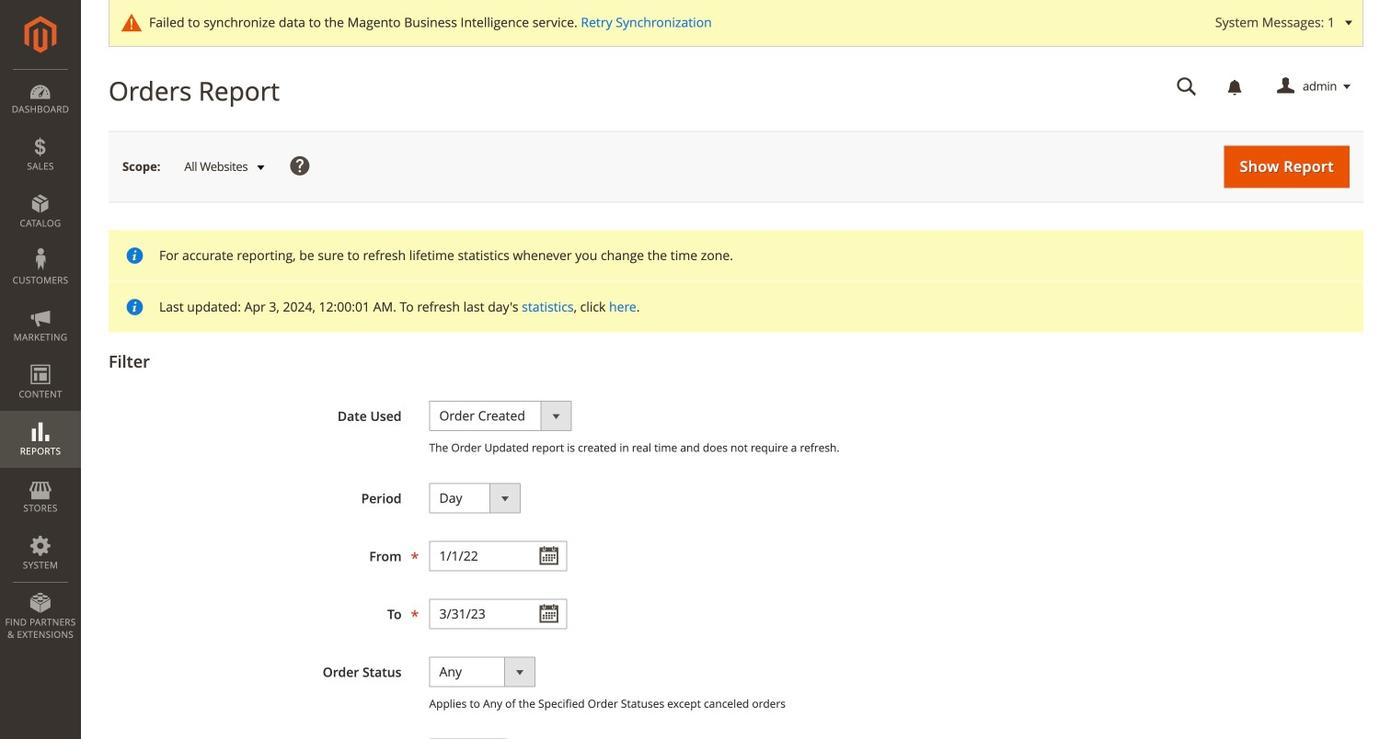 Task type: locate. For each thing, give the bounding box(es) containing it.
None text field
[[1164, 71, 1210, 103], [429, 541, 567, 572], [1164, 71, 1210, 103], [429, 541, 567, 572]]

magento admin panel image
[[24, 16, 57, 53]]

None text field
[[429, 599, 567, 630]]

menu bar
[[0, 69, 81, 651]]



